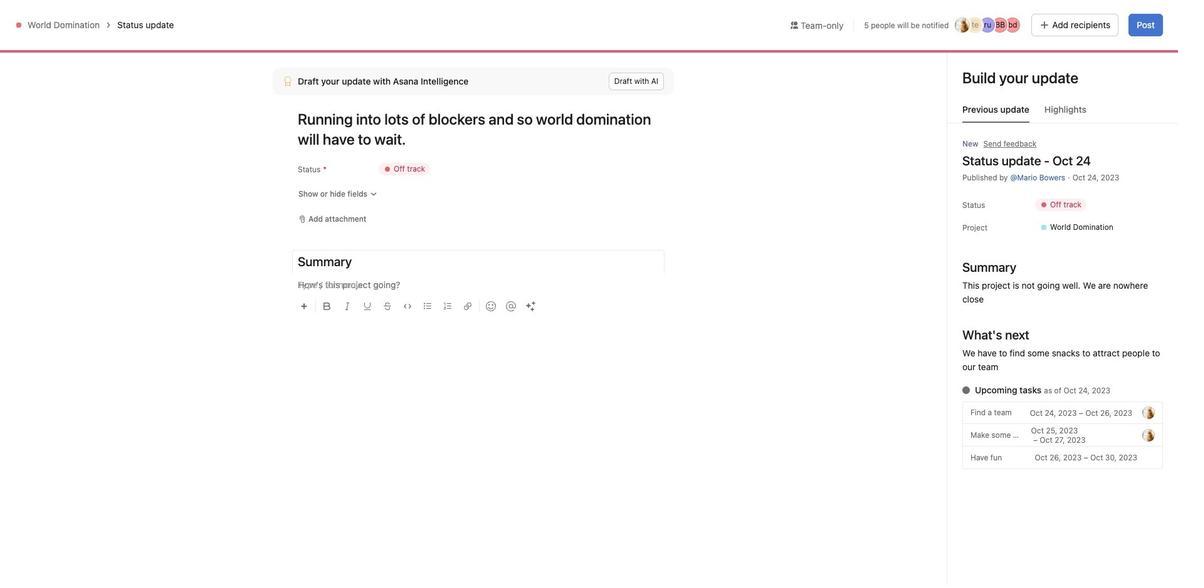 Task type: describe. For each thing, give the bounding box(es) containing it.
Section title text field
[[298, 253, 352, 271]]

bold image
[[324, 303, 331, 310]]

insert an object image
[[300, 303, 308, 310]]

code image
[[404, 303, 411, 310]]

hide sidebar image
[[16, 10, 26, 20]]

underline image
[[364, 303, 371, 310]]

numbered list image
[[444, 303, 452, 310]]

bulleted list image
[[424, 303, 431, 310]]

italics image
[[344, 303, 351, 310]]



Task type: vqa. For each thing, say whether or not it's contained in the screenshot.
toolbar
yes



Task type: locate. For each thing, give the bounding box(es) containing it.
Title of update text field
[[298, 105, 674, 153]]

emoji image
[[486, 302, 496, 312]]

link image
[[464, 303, 472, 310]]

toolbar
[[295, 292, 664, 315]]

ai assist options (upgrade) image
[[526, 302, 536, 312]]

bug image
[[173, 46, 188, 61]]

tab list
[[948, 103, 1178, 124]]

strikethrough image
[[384, 303, 391, 310]]

at mention image
[[506, 302, 516, 312]]

remove from starred image
[[330, 41, 340, 51]]



